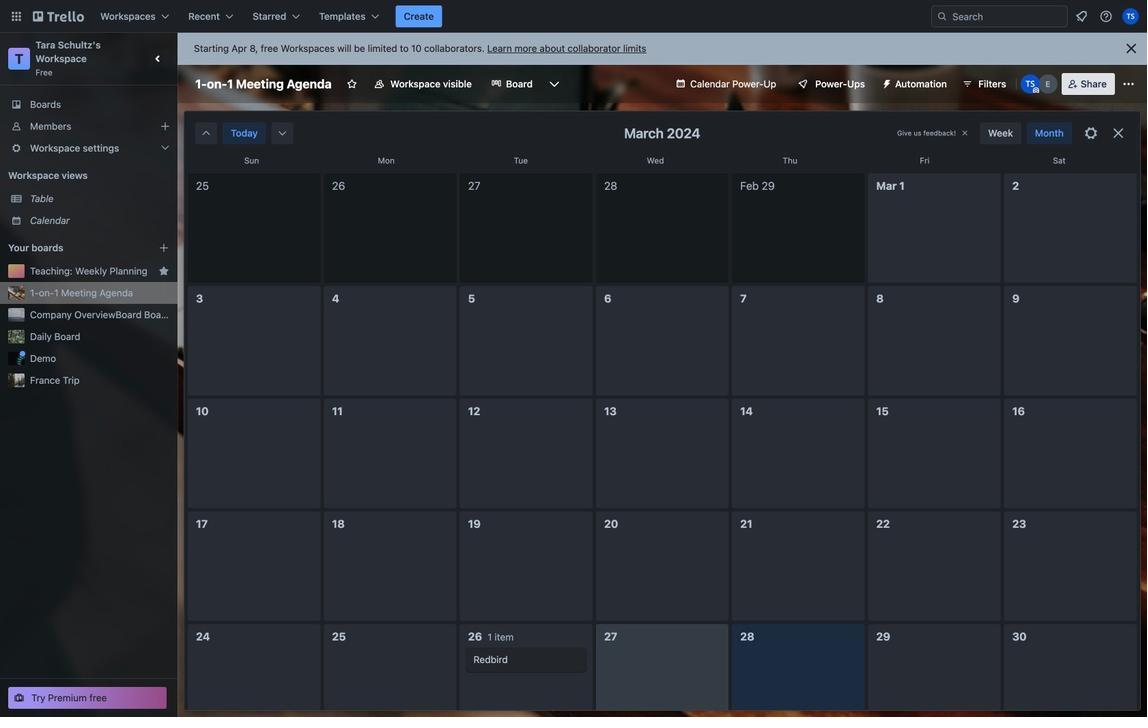 Task type: vqa. For each thing, say whether or not it's contained in the screenshot.
right SM icon
yes



Task type: describe. For each thing, give the bounding box(es) containing it.
show menu image
[[1122, 77, 1136, 91]]

add board image
[[158, 242, 169, 253]]

tara schultz (taraschultz7) image
[[1021, 74, 1040, 94]]

open information menu image
[[1100, 10, 1113, 23]]

tara schultz (taraschultz7) image
[[1123, 8, 1139, 25]]

starred icon image
[[158, 266, 169, 277]]

star or unstar board image
[[347, 79, 358, 89]]

search image
[[937, 11, 948, 22]]

1 vertical spatial sm image
[[276, 126, 289, 140]]

0 notifications image
[[1074, 8, 1090, 25]]

your boards with 6 items element
[[8, 240, 138, 256]]



Task type: locate. For each thing, give the bounding box(es) containing it.
0 horizontal spatial sm image
[[276, 126, 289, 140]]

primary element
[[0, 0, 1148, 33]]

0 vertical spatial sm image
[[876, 73, 895, 92]]

1 horizontal spatial sm image
[[876, 73, 895, 92]]

sm image
[[199, 126, 213, 140]]

customize views image
[[548, 77, 562, 91]]

Board name text field
[[189, 73, 339, 95]]

workspace navigation collapse icon image
[[149, 49, 168, 68]]

back to home image
[[33, 5, 84, 27]]

this member is an admin of this board. image
[[1033, 87, 1039, 94]]

ethanhunt1 (ethanhunt117) image
[[1039, 74, 1058, 94]]

sm image
[[876, 73, 895, 92], [276, 126, 289, 140]]

Search field
[[932, 5, 1068, 27]]



